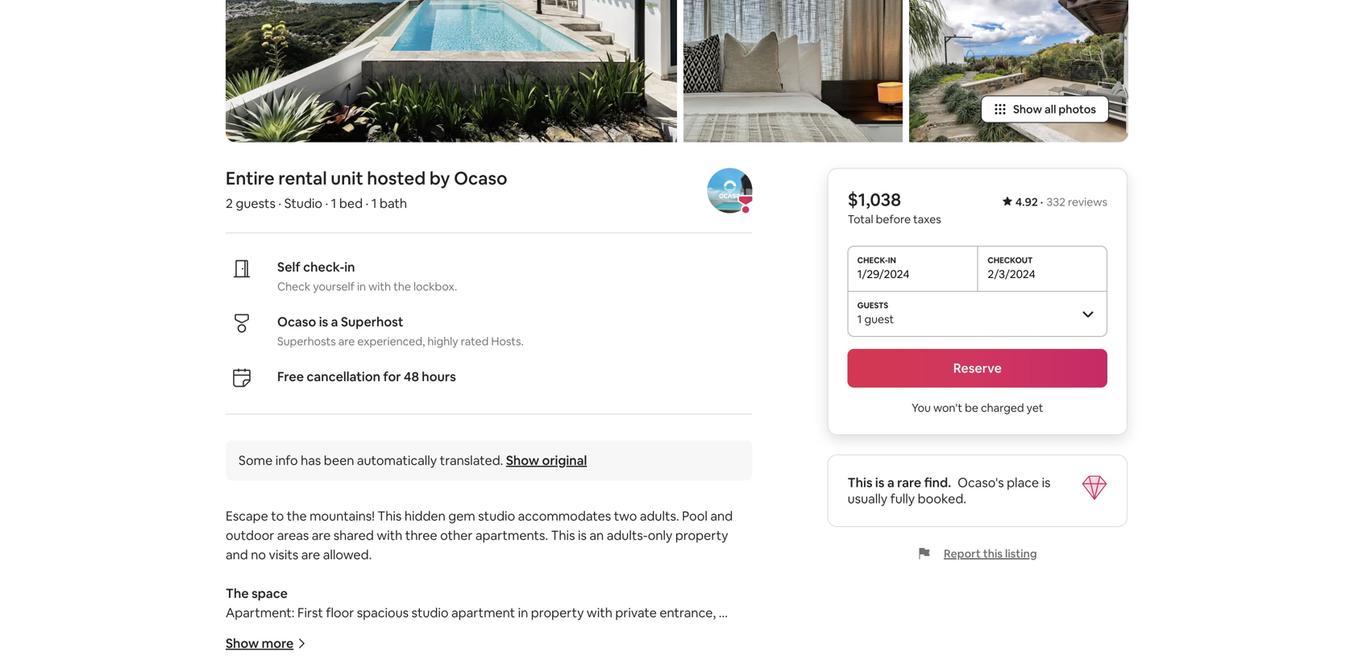 Task type: describe. For each thing, give the bounding box(es) containing it.
dining
[[598, 663, 634, 665]]

4.92 · 332 reviews
[[1016, 195, 1108, 209]]

show all photos button
[[981, 95, 1110, 123]]

reviews
[[1069, 195, 1108, 209]]

3 · from the left
[[325, 195, 328, 212]]

2/3/2024
[[988, 267, 1036, 281]]

property inside escape to the mountains! this hidden gem studio accommodates two adults. pool and outdoor areas are shared with three other apartments. this is an adults-only property and no visits are allowed.
[[676, 527, 729, 544]]

entrance,
[[660, 605, 716, 621]]

is left fully
[[876, 475, 885, 491]]

with up wifi,
[[587, 605, 613, 621]]

in inside 'the space apartment: first floor spacious studio apartment in property with private entrance, pillow-top queen mattress & linens, modern & tropical decor, wifi, smart tv, high- efficiency air conditioning unit, private bathroom with shower, kitchenette with refrigerator, microwave, coffee-maker, complementary pods & dining essential utensils.'
[[518, 605, 529, 621]]

0 vertical spatial in
[[345, 259, 355, 275]]

allowed.
[[323, 547, 372, 563]]

air
[[286, 644, 301, 660]]

three
[[406, 527, 438, 544]]

show more
[[226, 635, 294, 652]]

0 vertical spatial and
[[711, 508, 733, 525]]

superhosts
[[277, 334, 336, 349]]

show for show all photos
[[1014, 102, 1043, 116]]

0 horizontal spatial &
[[387, 624, 396, 641]]

garden apartment i at ocaso luxury villa image 3 image
[[684, 0, 903, 142]]

automatically
[[357, 452, 437, 469]]

2 horizontal spatial &
[[586, 663, 595, 665]]

ocaso
[[277, 314, 316, 330]]

place
[[1007, 475, 1040, 491]]

reserve button
[[848, 349, 1108, 388]]

2
[[226, 195, 233, 212]]

report
[[944, 547, 981, 561]]

you won't be charged yet
[[912, 401, 1044, 415]]

essential
[[637, 663, 689, 665]]

1 vertical spatial private
[[410, 644, 451, 660]]

floor
[[326, 605, 354, 621]]

property inside 'the space apartment: first floor spacious studio apartment in property with private entrance, pillow-top queen mattress & linens, modern & tropical decor, wifi, smart tv, high- efficiency air conditioning unit, private bathroom with shower, kitchenette with refrigerator, microwave, coffee-maker, complementary pods & dining essential utensils.'
[[531, 605, 584, 621]]

are inside ocaso is a superhost superhosts are experienced, highly rated hosts.
[[339, 334, 355, 349]]

areas
[[277, 527, 309, 544]]

you
[[912, 401, 931, 415]]

tropical
[[500, 624, 545, 641]]

mattress
[[331, 624, 384, 641]]

maker,
[[413, 663, 453, 665]]

1 · from the left
[[1041, 195, 1044, 209]]

pool
[[682, 508, 708, 525]]

the inside "self check-in check yourself in with the lockbox."
[[394, 279, 411, 294]]

microwave,
[[300, 663, 367, 665]]

been
[[324, 452, 354, 469]]

1 guest
[[858, 312, 895, 327]]

gem
[[449, 508, 476, 525]]

other
[[440, 527, 473, 544]]

adults-
[[607, 527, 648, 544]]

show more button
[[226, 635, 307, 652]]

for
[[383, 368, 401, 385]]

some
[[239, 452, 273, 469]]

mountains!
[[310, 508, 375, 525]]

coffee-
[[370, 663, 413, 665]]

hidden
[[405, 508, 446, 525]]

is inside escape to the mountains! this hidden gem studio accommodates two adults. pool and outdoor areas are shared with three other apartments. this is an adults-only property and no visits are allowed.
[[578, 527, 587, 544]]

bathroom
[[454, 644, 514, 660]]

garden apartment i at ocaso luxury villa image 5 image
[[910, 0, 1129, 142]]

escape to the mountains! this hidden gem studio accommodates two adults. pool and outdoor areas are shared with three other apartments. this is an adults-only property and no visits are allowed.
[[226, 508, 736, 563]]

studio inside 'the space apartment: first floor spacious studio apartment in property with private entrance, pillow-top queen mattress & linens, modern & tropical decor, wifi, smart tv, high- efficiency air conditioning unit, private bathroom with shower, kitchenette with refrigerator, microwave, coffee-maker, complementary pods & dining essential utensils.'
[[412, 605, 449, 621]]

cancellation
[[307, 368, 381, 385]]

escape
[[226, 508, 268, 525]]

guests
[[236, 195, 276, 212]]

4.92
[[1016, 195, 1039, 209]]

is inside ocaso is a superhost superhosts are experienced, highly rated hosts.
[[319, 314, 328, 330]]

hosts.
[[491, 334, 524, 349]]

1 guest button
[[848, 291, 1108, 336]]

show for show more
[[226, 635, 259, 652]]

yet
[[1027, 401, 1044, 415]]

1 vertical spatial are
[[312, 527, 331, 544]]

wifi,
[[588, 624, 616, 641]]

top
[[265, 624, 286, 641]]

kitchenette
[[593, 644, 662, 660]]

show original button
[[506, 452, 587, 469]]

rare
[[898, 475, 922, 491]]

$1,038 total before taxes
[[848, 188, 942, 227]]

lockbox.
[[414, 279, 457, 294]]

complementary
[[456, 663, 550, 665]]

usually
[[848, 491, 888, 507]]

adults.
[[640, 508, 680, 525]]

self
[[277, 259, 301, 275]]

apartments.
[[476, 527, 548, 544]]

modern
[[438, 624, 485, 641]]

shared
[[334, 527, 374, 544]]

ocaso's
[[958, 475, 1005, 491]]

spacious
[[357, 605, 409, 621]]

with inside "self check-in check yourself in with the lockbox."
[[369, 279, 391, 294]]

0 horizontal spatial this
[[378, 508, 402, 525]]

listing
[[1006, 547, 1038, 561]]

rated
[[461, 334, 489, 349]]



Task type: locate. For each thing, give the bounding box(es) containing it.
shower,
[[545, 644, 590, 660]]

· left studio
[[279, 195, 282, 212]]

are right areas
[[312, 527, 331, 544]]

before
[[876, 212, 911, 227]]

check-
[[303, 259, 345, 275]]

to
[[271, 508, 284, 525]]

bed
[[339, 195, 363, 212]]

some info has been automatically translated. show original
[[239, 452, 587, 469]]

the inside escape to the mountains! this hidden gem studio accommodates two adults. pool and outdoor areas are shared with three other apartments. this is an adults-only property and no visits are allowed.
[[287, 508, 307, 525]]

1 horizontal spatial in
[[357, 279, 366, 294]]

a up superhosts
[[331, 314, 338, 330]]

the
[[394, 279, 411, 294], [287, 508, 307, 525]]

is
[[319, 314, 328, 330], [876, 475, 885, 491], [1042, 475, 1051, 491], [578, 527, 587, 544]]

with down tropical
[[516, 644, 542, 660]]

utensils.
[[691, 663, 739, 665]]

0 horizontal spatial property
[[531, 605, 584, 621]]

332
[[1047, 195, 1066, 209]]

tv,
[[657, 624, 676, 641]]

apartment
[[452, 605, 515, 621]]

this left fully
[[848, 475, 873, 491]]

a
[[331, 314, 338, 330], [888, 475, 895, 491]]

accommodates
[[518, 508, 611, 525]]

decor,
[[548, 624, 585, 641]]

1 horizontal spatial the
[[394, 279, 411, 294]]

no
[[251, 547, 266, 563]]

1 horizontal spatial &
[[488, 624, 497, 641]]

show left original
[[506, 452, 540, 469]]

1 horizontal spatial and
[[711, 508, 733, 525]]

in right yourself
[[357, 279, 366, 294]]

0 horizontal spatial show
[[226, 635, 259, 652]]

space
[[252, 585, 288, 602]]

0 vertical spatial the
[[394, 279, 411, 294]]

2 vertical spatial are
[[301, 547, 320, 563]]

0 vertical spatial private
[[616, 605, 657, 621]]

· left 332
[[1041, 195, 1044, 209]]

are down superhost
[[339, 334, 355, 349]]

the right to
[[287, 508, 307, 525]]

2 vertical spatial this
[[551, 527, 575, 544]]

private up the maker,
[[410, 644, 451, 660]]

studio inside escape to the mountains! this hidden gem studio accommodates two adults. pool and outdoor areas are shared with three other apartments. this is an adults-only property and no visits are allowed.
[[478, 508, 516, 525]]

only
[[648, 527, 673, 544]]

studio up linens,
[[412, 605, 449, 621]]

2 vertical spatial in
[[518, 605, 529, 621]]

and left no
[[226, 547, 248, 563]]

1 left bath
[[372, 195, 377, 212]]

show all photos
[[1014, 102, 1097, 116]]

0 horizontal spatial in
[[345, 259, 355, 275]]

private
[[616, 605, 657, 621], [410, 644, 451, 660]]

ocaso is a superhost superhosts are experienced, highly rated hosts.
[[277, 314, 524, 349]]

the space apartment: first floor spacious studio apartment in property with private entrance, pillow-top queen mattress & linens, modern & tropical decor, wifi, smart tv, high- efficiency air conditioning unit, private bathroom with shower, kitchenette with refrigerator, microwave, coffee-maker, complementary pods & dining essential utensils.
[[226, 585, 742, 665]]

0 horizontal spatial private
[[410, 644, 451, 660]]

report this listing button
[[919, 547, 1038, 561]]

2 horizontal spatial 1
[[858, 312, 863, 327]]

the
[[226, 585, 249, 602]]

conditioning
[[304, 644, 378, 660]]

pods
[[553, 663, 583, 665]]

all
[[1045, 102, 1057, 116]]

pillow-
[[226, 624, 265, 641]]

· right bed
[[366, 195, 369, 212]]

· right studio
[[325, 195, 328, 212]]

show inside button
[[1014, 102, 1043, 116]]

0 vertical spatial studio
[[478, 508, 516, 525]]

ocaso is a superhost. learn more about ocaso. image
[[708, 168, 753, 213], [708, 168, 753, 213]]

hours
[[422, 368, 456, 385]]

1 left bed
[[331, 195, 337, 212]]

0 horizontal spatial and
[[226, 547, 248, 563]]

1 vertical spatial a
[[888, 475, 895, 491]]

entire
[[226, 167, 275, 190]]

show left the all
[[1014, 102, 1043, 116]]

booked.
[[918, 491, 967, 507]]

1 horizontal spatial 1
[[372, 195, 377, 212]]

free cancellation for 48 hours
[[277, 368, 456, 385]]

fully
[[891, 491, 915, 507]]

with left the three
[[377, 527, 403, 544]]

are down areas
[[301, 547, 320, 563]]

a for superhost
[[331, 314, 338, 330]]

and
[[711, 508, 733, 525], [226, 547, 248, 563]]

taxes
[[914, 212, 942, 227]]

0 horizontal spatial a
[[331, 314, 338, 330]]

1 vertical spatial and
[[226, 547, 248, 563]]

& up bathroom
[[488, 624, 497, 641]]

charged
[[982, 401, 1025, 415]]

1 vertical spatial the
[[287, 508, 307, 525]]

0 vertical spatial show
[[1014, 102, 1043, 116]]

free
[[277, 368, 304, 385]]

a inside ocaso is a superhost superhosts are experienced, highly rated hosts.
[[331, 314, 338, 330]]

0 vertical spatial property
[[676, 527, 729, 544]]

0 vertical spatial are
[[339, 334, 355, 349]]

property up decor,
[[531, 605, 584, 621]]

0 horizontal spatial the
[[287, 508, 307, 525]]

studio up apartments.
[[478, 508, 516, 525]]

with
[[369, 279, 391, 294], [377, 527, 403, 544], [587, 605, 613, 621], [516, 644, 542, 660], [665, 644, 691, 660]]

2 horizontal spatial in
[[518, 605, 529, 621]]

translated.
[[440, 452, 504, 469]]

with up superhost
[[369, 279, 391, 294]]

experienced,
[[358, 334, 425, 349]]

2 horizontal spatial this
[[848, 475, 873, 491]]

is left an
[[578, 527, 587, 544]]

has
[[301, 452, 321, 469]]

and right pool
[[711, 508, 733, 525]]

property down pool
[[676, 527, 729, 544]]

two
[[614, 508, 637, 525]]

4 · from the left
[[366, 195, 369, 212]]

garden apartment i at ocaso luxury villa image 1 image
[[226, 0, 677, 142]]

with up essential
[[665, 644, 691, 660]]

photos
[[1059, 102, 1097, 116]]

in up yourself
[[345, 259, 355, 275]]

show
[[1014, 102, 1043, 116], [506, 452, 540, 469], [226, 635, 259, 652]]

1 horizontal spatial show
[[506, 452, 540, 469]]

0 horizontal spatial studio
[[412, 605, 449, 621]]

1 horizontal spatial property
[[676, 527, 729, 544]]

guest
[[865, 312, 895, 327]]

original
[[542, 452, 587, 469]]

outdoor
[[226, 527, 274, 544]]

1 left guest
[[858, 312, 863, 327]]

0 vertical spatial this
[[848, 475, 873, 491]]

1 vertical spatial show
[[506, 452, 540, 469]]

this left hidden
[[378, 508, 402, 525]]

in up tropical
[[518, 605, 529, 621]]

refrigerator,
[[226, 663, 297, 665]]

studio
[[478, 508, 516, 525], [412, 605, 449, 621]]

with inside escape to the mountains! this hidden gem studio accommodates two adults. pool and outdoor areas are shared with three other apartments. this is an adults-only property and no visits are allowed.
[[377, 527, 403, 544]]

unit,
[[381, 644, 407, 660]]

info
[[276, 452, 298, 469]]

bath
[[380, 195, 407, 212]]

more
[[262, 635, 294, 652]]

1 horizontal spatial private
[[616, 605, 657, 621]]

1 horizontal spatial a
[[888, 475, 895, 491]]

apartment:
[[226, 605, 295, 621]]

a left rare at the right of page
[[888, 475, 895, 491]]

queen
[[289, 624, 328, 641]]

this down the accommodates
[[551, 527, 575, 544]]

this
[[984, 547, 1003, 561]]

1 horizontal spatial this
[[551, 527, 575, 544]]

efficiency
[[226, 644, 284, 660]]

unit
[[331, 167, 364, 190]]

0 vertical spatial a
[[331, 314, 338, 330]]

is right place
[[1042, 475, 1051, 491]]

entire rental unit hosted by ocaso 2 guests · studio · 1 bed · 1 bath
[[226, 167, 508, 212]]

find.
[[925, 475, 952, 491]]

1 vertical spatial studio
[[412, 605, 449, 621]]

1 vertical spatial property
[[531, 605, 584, 621]]

1/29/2024
[[858, 267, 910, 281]]

2 vertical spatial show
[[226, 635, 259, 652]]

2 horizontal spatial show
[[1014, 102, 1043, 116]]

studio
[[284, 195, 323, 212]]

& right pods
[[586, 663, 595, 665]]

smart
[[619, 624, 654, 641]]

highly
[[428, 334, 459, 349]]

1 vertical spatial in
[[357, 279, 366, 294]]

linens,
[[399, 624, 435, 641]]

is up superhosts
[[319, 314, 328, 330]]

48
[[404, 368, 419, 385]]

·
[[1041, 195, 1044, 209], [279, 195, 282, 212], [325, 195, 328, 212], [366, 195, 369, 212]]

& up 'unit,'
[[387, 624, 396, 641]]

show up refrigerator,
[[226, 635, 259, 652]]

2 · from the left
[[279, 195, 282, 212]]

1
[[331, 195, 337, 212], [372, 195, 377, 212], [858, 312, 863, 327]]

is inside the ocaso's place is usually fully booked.
[[1042, 475, 1051, 491]]

1 vertical spatial this
[[378, 508, 402, 525]]

yourself
[[313, 279, 355, 294]]

a for rare
[[888, 475, 895, 491]]

1 horizontal spatial studio
[[478, 508, 516, 525]]

ocaso's place is usually fully booked.
[[848, 475, 1051, 507]]

1 inside dropdown button
[[858, 312, 863, 327]]

the left lockbox.
[[394, 279, 411, 294]]

0 horizontal spatial 1
[[331, 195, 337, 212]]

property
[[676, 527, 729, 544], [531, 605, 584, 621]]

private up 'smart'
[[616, 605, 657, 621]]



Task type: vqa. For each thing, say whether or not it's contained in the screenshot.
the Free cancellation for 48 hours
yes



